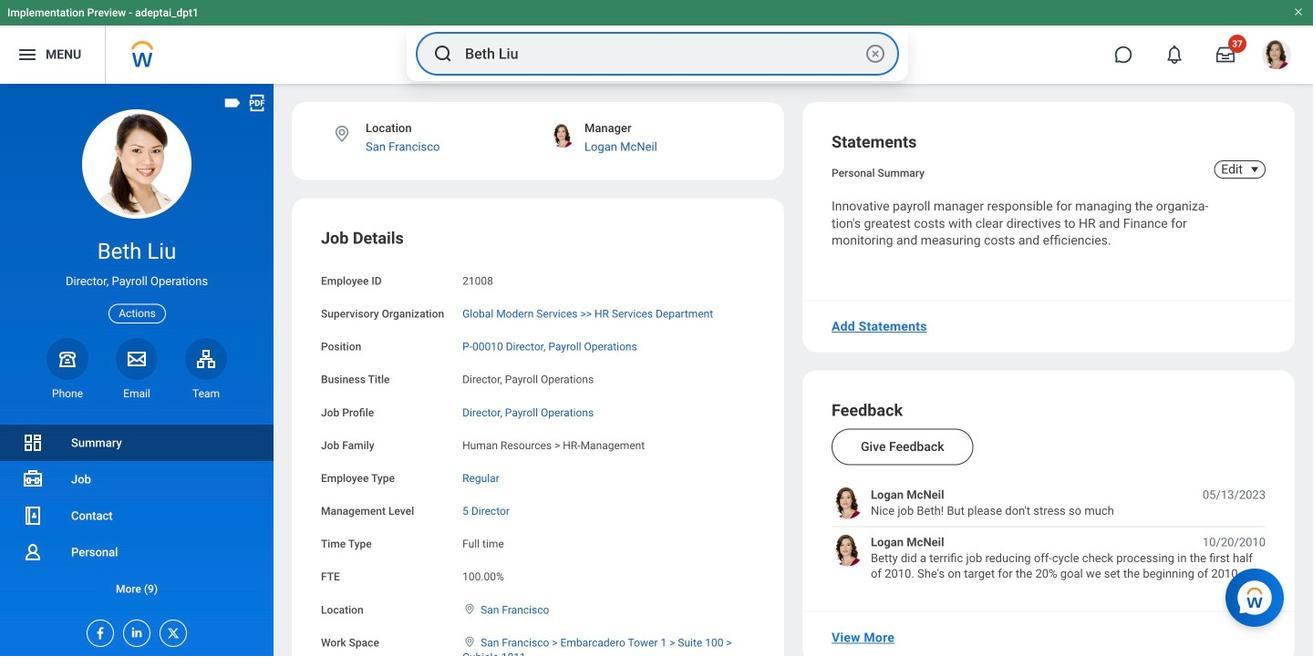 Task type: describe. For each thing, give the bounding box(es) containing it.
caret down image
[[1244, 162, 1266, 177]]

linkedin image
[[124, 621, 144, 640]]

2 employee's photo (logan mcneil) image from the top
[[832, 535, 864, 567]]

phone beth liu element
[[47, 387, 89, 401]]

0 horizontal spatial list
[[0, 425, 274, 608]]

team beth liu element
[[185, 387, 227, 401]]

navigation pane region
[[0, 84, 274, 657]]

2 vertical spatial location image
[[463, 636, 477, 649]]

full time element
[[463, 535, 504, 551]]

x image
[[161, 621, 181, 641]]

1 vertical spatial location image
[[463, 603, 477, 616]]

notifications large image
[[1166, 46, 1184, 64]]

mail image
[[126, 348, 148, 370]]

profile logan mcneil image
[[1263, 40, 1292, 73]]

1 employee's photo (logan mcneil) image from the top
[[832, 488, 864, 519]]

close environment banner image
[[1294, 6, 1305, 17]]

search image
[[432, 43, 454, 65]]

1 horizontal spatial list
[[832, 488, 1266, 583]]

0 vertical spatial location image
[[332, 124, 352, 144]]

view team image
[[195, 348, 217, 370]]



Task type: vqa. For each thing, say whether or not it's contained in the screenshot.
view printable version (pdf) IMAGE
yes



Task type: locate. For each thing, give the bounding box(es) containing it.
location image
[[332, 124, 352, 144], [463, 603, 477, 616], [463, 636, 477, 649]]

facebook image
[[88, 621, 108, 641]]

inbox large image
[[1217, 46, 1235, 64]]

employee's photo (logan mcneil) image
[[832, 488, 864, 519], [832, 535, 864, 567]]

phone image
[[55, 348, 80, 370]]

None search field
[[407, 26, 909, 81]]

job image
[[22, 469, 44, 491]]

Search Workday  search field
[[465, 34, 861, 74]]

personal summary element
[[832, 163, 925, 180]]

banner
[[0, 0, 1314, 84]]

x circle image
[[865, 43, 887, 65]]

group
[[321, 228, 755, 657]]

1 vertical spatial employee's photo (logan mcneil) image
[[832, 535, 864, 567]]

tag image
[[223, 93, 243, 113]]

personal image
[[22, 542, 44, 564]]

summary image
[[22, 432, 44, 454]]

list
[[0, 425, 274, 608], [832, 488, 1266, 583]]

0 vertical spatial employee's photo (logan mcneil) image
[[832, 488, 864, 519]]

view printable version (pdf) image
[[247, 93, 267, 113]]

justify image
[[16, 44, 38, 66]]

email beth liu element
[[116, 387, 158, 401]]

contact image
[[22, 505, 44, 527]]



